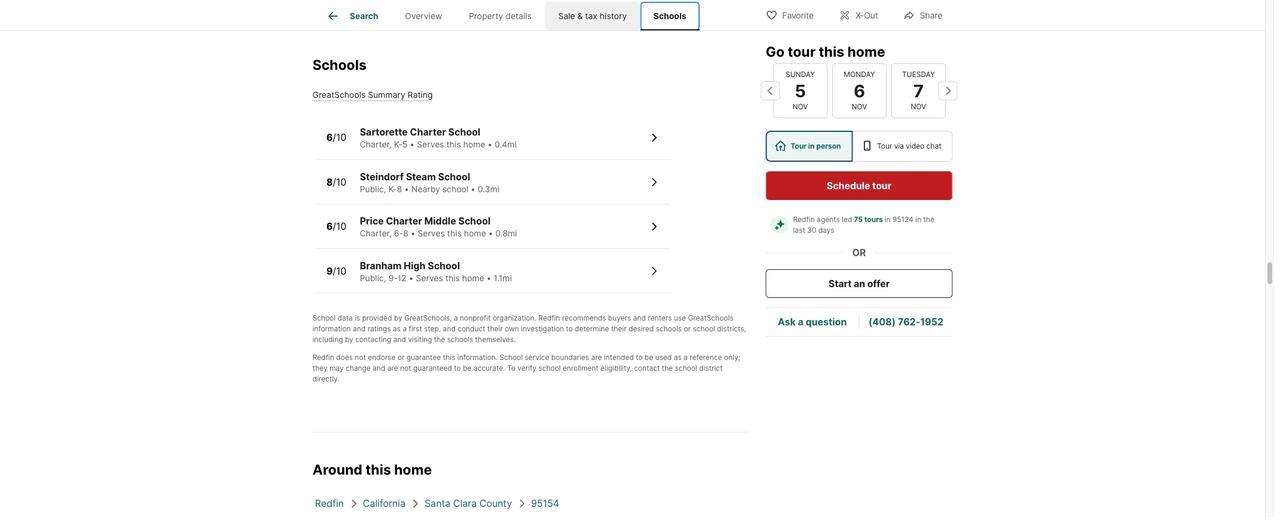 Task type: describe. For each thing, give the bounding box(es) containing it.
via
[[895, 142, 904, 151]]

8 inside steindorf steam school public, k-8 • nearby school • 0.3mi
[[397, 184, 402, 194]]

does
[[336, 353, 353, 362]]

recommends
[[562, 314, 606, 322]]

price
[[360, 215, 384, 227]]

1 horizontal spatial schools
[[656, 324, 682, 333]]

• left 0.3mi
[[471, 184, 476, 194]]

1 horizontal spatial are
[[591, 353, 602, 362]]

• left the "0.8mi"
[[489, 228, 493, 239]]

1952
[[921, 316, 944, 328]]

and up redfin does not endorse or guarantee this information.
[[393, 335, 406, 344]]

• up steam
[[410, 139, 415, 150]]

school inside price charter middle school charter, 6-8 • serves this home • 0.8mi
[[459, 215, 491, 227]]

5 inside sartorette charter school charter, k-5 • serves this home • 0.4mi
[[403, 139, 408, 150]]

762-
[[898, 316, 921, 328]]

public, for steindorf steam school
[[360, 184, 386, 194]]

public, for branham high school
[[360, 273, 386, 283]]

price charter middle school charter, 6-8 • serves this home • 0.8mi
[[360, 215, 517, 239]]

tour for tour via video chat
[[877, 142, 893, 151]]

x-out button
[[829, 3, 889, 27]]

5 inside sunday 5 nov
[[795, 80, 806, 101]]

/10 for branham
[[333, 265, 347, 277]]

and down , in the bottom left of the page
[[443, 324, 456, 333]]

nov for 6
[[852, 102, 867, 111]]

sunday 5 nov
[[786, 70, 815, 111]]

steindorf steam school public, k-8 • nearby school • 0.3mi
[[360, 171, 500, 194]]

previous image
[[761, 81, 780, 100]]

k- for sartorette
[[394, 139, 403, 150]]

6-
[[394, 228, 403, 239]]

video
[[906, 142, 925, 151]]

this up monday
[[819, 43, 845, 60]]

summary
[[368, 90, 405, 100]]

first step, and conduct their own investigation to determine their desired schools or school districts, including by contacting and visiting the schools themselves.
[[313, 324, 747, 344]]

95124
[[893, 215, 914, 224]]

used
[[656, 353, 672, 362]]

(408) 762-1952
[[869, 316, 944, 328]]

0.4mi
[[495, 139, 517, 150]]

districts,
[[717, 324, 747, 333]]

0 horizontal spatial greatschools
[[313, 90, 366, 100]]

greatschools summary rating
[[313, 90, 433, 100]]

own
[[505, 324, 519, 333]]

and up desired
[[633, 314, 646, 322]]

investigation
[[521, 324, 564, 333]]

directly.
[[313, 375, 340, 383]]

schedule
[[827, 180, 871, 191]]

enrollment
[[563, 364, 599, 372]]

provided
[[362, 314, 392, 322]]

(408) 762-1952 link
[[869, 316, 944, 328]]

to
[[507, 364, 516, 372]]

property
[[469, 11, 503, 21]]

redfin for redfin agents led 75 tours in 95124
[[793, 215, 815, 224]]

information.
[[458, 353, 498, 362]]

the inside 'first step, and conduct their own investigation to determine their desired schools or school districts, including by contacting and visiting the schools themselves.'
[[434, 335, 445, 344]]

charter for price
[[386, 215, 422, 227]]

8 inside price charter middle school charter, 6-8 • serves this home • 0.8mi
[[403, 228, 408, 239]]

schedule tour button
[[766, 171, 953, 200]]

the inside in the last 30 days
[[924, 215, 935, 224]]

a inside school service boundaries are intended to be used as a reference only; they may change and are not
[[684, 353, 688, 362]]

steam
[[406, 171, 436, 182]]

2 their from the left
[[611, 324, 627, 333]]

/10 for steindorf
[[333, 176, 347, 188]]

high
[[404, 260, 426, 271]]

0 vertical spatial not
[[355, 353, 366, 362]]

0.8mi
[[496, 228, 517, 239]]

95154
[[531, 498, 560, 509]]

serves for high
[[416, 273, 443, 283]]

in inside in the last 30 days
[[916, 215, 922, 224]]

question
[[806, 316, 847, 328]]

guarantee
[[407, 353, 441, 362]]

around
[[313, 461, 362, 478]]

conduct
[[458, 324, 486, 333]]

0 horizontal spatial schools
[[313, 56, 367, 73]]

this inside price charter middle school charter, 6-8 • serves this home • 0.8mi
[[447, 228, 462, 239]]

they
[[313, 364, 328, 372]]

9-
[[389, 273, 398, 283]]

12
[[398, 273, 407, 283]]

1 their from the left
[[488, 324, 503, 333]]

sartorette charter school charter, k-5 • serves this home • 0.4mi
[[360, 126, 517, 150]]

sunday
[[786, 70, 815, 79]]

6 /10 for price
[[326, 221, 347, 232]]

first
[[409, 324, 422, 333]]

• left 1.1mi
[[487, 273, 491, 283]]

offer
[[868, 278, 890, 289]]

visiting
[[408, 335, 432, 344]]

a right , in the bottom left of the page
[[454, 314, 458, 322]]

agents
[[817, 215, 840, 224]]

• right 12
[[409, 273, 414, 283]]

service
[[525, 353, 550, 362]]

by inside 'first step, and conduct their own investigation to determine their desired schools or school districts, including by contacting and visiting the schools themselves.'
[[345, 335, 353, 344]]

a right ask
[[798, 316, 804, 328]]

as inside , a nonprofit organization. redfin recommends buyers and renters use greatschools information and ratings as a
[[393, 324, 401, 333]]

monday
[[844, 70, 875, 79]]

district
[[699, 364, 723, 372]]

contacting
[[355, 335, 391, 344]]

information
[[313, 324, 351, 333]]

6 inside monday 6 nov
[[854, 80, 865, 101]]

list box containing tour in person
[[766, 131, 953, 162]]

tour for schedule
[[873, 180, 892, 191]]

favorite button
[[756, 3, 824, 27]]

sale & tax history tab
[[545, 2, 640, 30]]

this up california link
[[366, 461, 391, 478]]

tour in person
[[791, 142, 841, 151]]

rating
[[408, 90, 433, 100]]

95154 link
[[531, 498, 560, 509]]

monday 6 nov
[[844, 70, 875, 111]]

california
[[363, 498, 406, 509]]

tour for go
[[788, 43, 816, 60]]

start an offer
[[829, 278, 890, 289]]

greatschools inside , a nonprofit organization. redfin recommends buyers and renters use greatschools information and ratings as a
[[688, 314, 734, 322]]

santa
[[425, 498, 451, 509]]

or inside 'first step, and conduct their own investigation to determine their desired schools or school districts, including by contacting and visiting the schools themselves.'
[[684, 324, 691, 333]]

k- for steindorf
[[389, 184, 397, 194]]

use
[[674, 314, 686, 322]]

school inside steindorf steam school public, k-8 • nearby school • 0.3mi
[[443, 184, 469, 194]]

ask a question
[[778, 316, 847, 328]]

step,
[[424, 324, 441, 333]]

determine
[[575, 324, 609, 333]]

redfin does not endorse or guarantee this information.
[[313, 353, 498, 362]]

serves for charter
[[417, 139, 444, 150]]

schools inside tab
[[654, 11, 687, 21]]

redfin agents led 75 tours in 95124
[[793, 215, 914, 224]]

school down service
[[539, 364, 561, 372]]

1 horizontal spatial greatschools
[[405, 314, 450, 322]]

, a nonprofit organization. redfin recommends buyers and renters use greatschools information and ratings as a
[[313, 314, 734, 333]]

charter, inside price charter middle school charter, 6-8 • serves this home • 0.8mi
[[360, 228, 392, 239]]

nov for 7
[[911, 102, 926, 111]]

go
[[766, 43, 785, 60]]

school inside school service boundaries are intended to be used as a reference only; they may change and are not
[[500, 353, 523, 362]]

0 horizontal spatial are
[[388, 364, 398, 372]]

history
[[600, 11, 627, 21]]

0 vertical spatial by
[[394, 314, 402, 322]]

sale
[[558, 11, 575, 21]]

start
[[829, 278, 852, 289]]

may
[[330, 364, 344, 372]]

tour via video chat
[[877, 142, 942, 151]]

• left 0.4mi
[[488, 139, 493, 150]]

school inside branham high school public, 9-12 • serves this home • 1.1mi
[[428, 260, 460, 271]]

including
[[313, 335, 343, 344]]

9 /10
[[326, 265, 347, 277]]



Task type: vqa. For each thing, say whether or not it's contained in the screenshot.
anytime on the right of the page
no



Task type: locate. For each thing, give the bounding box(es) containing it.
1 horizontal spatial their
[[611, 324, 627, 333]]

are up enrollment
[[591, 353, 602, 362]]

share
[[920, 10, 943, 21]]

0 vertical spatial 5
[[795, 80, 806, 101]]

1 horizontal spatial as
[[674, 353, 682, 362]]

1 vertical spatial as
[[674, 353, 682, 362]]

nov for 5
[[793, 102, 808, 111]]

0 horizontal spatial the
[[434, 335, 445, 344]]

1 6 /10 from the top
[[326, 132, 347, 143]]

schools right history
[[654, 11, 687, 21]]

schools down the conduct
[[447, 335, 473, 344]]

1 vertical spatial by
[[345, 335, 353, 344]]

public, down branham
[[360, 273, 386, 283]]

3 nov from the left
[[911, 102, 926, 111]]

public, inside branham high school public, 9-12 • serves this home • 1.1mi
[[360, 273, 386, 283]]

2 vertical spatial 6
[[326, 221, 333, 232]]

2 horizontal spatial 8
[[403, 228, 408, 239]]

redfin up they
[[313, 353, 334, 362]]

1 horizontal spatial or
[[684, 324, 691, 333]]

is
[[355, 314, 360, 322]]

as right used
[[674, 353, 682, 362]]

nov
[[793, 102, 808, 111], [852, 102, 867, 111], [911, 102, 926, 111]]

2 vertical spatial serves
[[416, 273, 443, 283]]

8 down steindorf
[[397, 184, 402, 194]]

• down steam
[[405, 184, 409, 194]]

2 public, from the top
[[360, 273, 386, 283]]

schools up greatschools summary rating
[[313, 56, 367, 73]]

0 vertical spatial charter,
[[360, 139, 392, 150]]

school
[[443, 184, 469, 194], [693, 324, 715, 333], [539, 364, 561, 372], [675, 364, 697, 372]]

1 charter, from the top
[[360, 139, 392, 150]]

1 tour from the left
[[791, 142, 807, 151]]

charter inside sartorette charter school charter, k-5 • serves this home • 0.4mi
[[410, 126, 446, 138]]

serves inside price charter middle school charter, 6-8 • serves this home • 0.8mi
[[418, 228, 445, 239]]

1 horizontal spatial nov
[[852, 102, 867, 111]]

accurate.
[[474, 364, 505, 372]]

charter, inside sartorette charter school charter, k-5 • serves this home • 0.4mi
[[360, 139, 392, 150]]

0 horizontal spatial be
[[463, 364, 472, 372]]

0 horizontal spatial their
[[488, 324, 503, 333]]

1 horizontal spatial 5
[[795, 80, 806, 101]]

tab list
[[313, 0, 710, 30]]

1 vertical spatial public,
[[360, 273, 386, 283]]

1 horizontal spatial not
[[400, 364, 411, 372]]

3 /10 from the top
[[333, 221, 347, 232]]

details
[[506, 11, 532, 21]]

x-
[[856, 10, 864, 21]]

1 nov from the left
[[793, 102, 808, 111]]

home up monday
[[848, 43, 886, 60]]

2 horizontal spatial the
[[924, 215, 935, 224]]

1 public, from the top
[[360, 184, 386, 194]]

9
[[326, 265, 333, 277]]

school inside steindorf steam school public, k-8 • nearby school • 0.3mi
[[438, 171, 470, 182]]

1 vertical spatial are
[[388, 364, 398, 372]]

tour
[[788, 43, 816, 60], [873, 180, 892, 191]]

by up does
[[345, 335, 353, 344]]

greatschools summary rating link
[[313, 90, 433, 100]]

serves up steam
[[417, 139, 444, 150]]

to inside 'first step, and conduct their own investigation to determine their desired schools or school districts, including by contacting and visiting the schools themselves.'
[[566, 324, 573, 333]]

middle
[[425, 215, 456, 227]]

• right 6- on the left
[[411, 228, 416, 239]]

charter, down "sartorette"
[[360, 139, 392, 150]]

or right the endorse
[[398, 353, 405, 362]]

or down use
[[684, 324, 691, 333]]

this inside sartorette charter school charter, k-5 • serves this home • 0.4mi
[[447, 139, 461, 150]]

6 up 8 /10
[[326, 132, 333, 143]]

2 horizontal spatial in
[[916, 215, 922, 224]]

8
[[326, 176, 333, 188], [397, 184, 402, 194], [403, 228, 408, 239]]

home inside branham high school public, 9-12 • serves this home • 1.1mi
[[462, 273, 484, 283]]

0 vertical spatial tour
[[788, 43, 816, 60]]

this down middle
[[447, 228, 462, 239]]

2 horizontal spatial nov
[[911, 102, 926, 111]]

0 horizontal spatial by
[[345, 335, 353, 344]]

charter, down price
[[360, 228, 392, 239]]

as right the ratings
[[393, 324, 401, 333]]

by right provided
[[394, 314, 402, 322]]

k- down "sartorette"
[[394, 139, 403, 150]]

0 vertical spatial or
[[684, 324, 691, 333]]

be
[[645, 353, 654, 362], [463, 364, 472, 372]]

tour via video chat option
[[853, 131, 953, 162]]

verify
[[518, 364, 537, 372]]

1 horizontal spatial by
[[394, 314, 402, 322]]

school data is provided by greatschools
[[313, 314, 450, 322]]

nov down 7
[[911, 102, 926, 111]]

4 /10 from the top
[[333, 265, 347, 277]]

nov down sunday
[[793, 102, 808, 111]]

list box
[[766, 131, 953, 162]]

contact
[[634, 364, 660, 372]]

themselves.
[[475, 335, 516, 344]]

2 horizontal spatial greatschools
[[688, 314, 734, 322]]

redfin for redfin does not endorse or guarantee this information.
[[313, 353, 334, 362]]

property details tab
[[456, 2, 545, 30]]

be up contact
[[645, 353, 654, 362]]

boundaries
[[552, 353, 589, 362]]

schools tab
[[640, 2, 700, 30]]

days
[[819, 226, 835, 235]]

1 horizontal spatial to
[[566, 324, 573, 333]]

0 vertical spatial charter
[[410, 126, 446, 138]]

greatschools left the summary
[[313, 90, 366, 100]]

2 nov from the left
[[852, 102, 867, 111]]

k- inside sartorette charter school charter, k-5 • serves this home • 0.4mi
[[394, 139, 403, 150]]

redfin inside , a nonprofit organization. redfin recommends buyers and renters use greatschools information and ratings as a
[[539, 314, 560, 322]]

in the last 30 days
[[793, 215, 937, 235]]

schedule tour
[[827, 180, 892, 191]]

organization.
[[493, 314, 537, 322]]

0 horizontal spatial nov
[[793, 102, 808, 111]]

school inside sartorette charter school charter, k-5 • serves this home • 0.4mi
[[448, 126, 481, 138]]

8 left steindorf
[[326, 176, 333, 188]]

ratings
[[368, 324, 391, 333]]

this up steindorf steam school public, k-8 • nearby school • 0.3mi
[[447, 139, 461, 150]]

a left first
[[403, 324, 407, 333]]

6 down monday
[[854, 80, 865, 101]]

tab list containing search
[[313, 0, 710, 30]]

to inside school service boundaries are intended to be used as a reference only; they may change and are not
[[636, 353, 643, 362]]

6 for price charter middle school
[[326, 221, 333, 232]]

public,
[[360, 184, 386, 194], [360, 273, 386, 283]]

2 6 /10 from the top
[[326, 221, 347, 232]]

0 horizontal spatial 8
[[326, 176, 333, 188]]

in right 95124
[[916, 215, 922, 224]]

by
[[394, 314, 402, 322], [345, 335, 353, 344]]

0 horizontal spatial not
[[355, 353, 366, 362]]

in inside option
[[809, 142, 815, 151]]

branham high school public, 9-12 • serves this home • 1.1mi
[[360, 260, 512, 283]]

serves inside sartorette charter school charter, k-5 • serves this home • 0.4mi
[[417, 139, 444, 150]]

data
[[338, 314, 353, 322]]

santa clara county link
[[425, 498, 512, 509]]

75
[[854, 215, 863, 224]]

1 vertical spatial 5
[[403, 139, 408, 150]]

home left 0.4mi
[[463, 139, 486, 150]]

the
[[924, 215, 935, 224], [434, 335, 445, 344], [662, 364, 673, 372]]

school service boundaries are intended to be used as a reference only; they may change and are not
[[313, 353, 741, 372]]

tour for tour in person
[[791, 142, 807, 151]]

home left 1.1mi
[[462, 273, 484, 283]]

public, inside steindorf steam school public, k-8 • nearby school • 0.3mi
[[360, 184, 386, 194]]

not inside school service boundaries are intended to be used as a reference only; they may change and are not
[[400, 364, 411, 372]]

guaranteed to be accurate. to verify school enrollment eligibility, contact the school district directly.
[[313, 364, 723, 383]]

home up santa
[[394, 461, 432, 478]]

,
[[450, 314, 452, 322]]

1 vertical spatial k-
[[389, 184, 397, 194]]

and down the endorse
[[373, 364, 386, 372]]

serves down middle
[[418, 228, 445, 239]]

overview
[[405, 11, 442, 21]]

1 vertical spatial tour
[[873, 180, 892, 191]]

k- inside steindorf steam school public, k-8 • nearby school • 0.3mi
[[389, 184, 397, 194]]

0 vertical spatial to
[[566, 324, 573, 333]]

their down buyers
[[611, 324, 627, 333]]

school left 'districts,'
[[693, 324, 715, 333]]

renters
[[648, 314, 672, 322]]

/10 left "sartorette"
[[333, 132, 347, 143]]

this inside branham high school public, 9-12 • serves this home • 1.1mi
[[446, 273, 460, 283]]

1 horizontal spatial 8
[[397, 184, 402, 194]]

charter down rating
[[410, 126, 446, 138]]

0 vertical spatial are
[[591, 353, 602, 362]]

1 vertical spatial charter,
[[360, 228, 392, 239]]

are
[[591, 353, 602, 362], [388, 364, 398, 372]]

0 horizontal spatial as
[[393, 324, 401, 333]]

tours
[[865, 215, 883, 224]]

redfin down "around"
[[315, 498, 344, 509]]

reference
[[690, 353, 722, 362]]

serves inside branham high school public, 9-12 • serves this home • 1.1mi
[[416, 273, 443, 283]]

the right 95124
[[924, 215, 935, 224]]

0 horizontal spatial 5
[[403, 139, 408, 150]]

1 horizontal spatial the
[[662, 364, 673, 372]]

this
[[819, 43, 845, 60], [447, 139, 461, 150], [447, 228, 462, 239], [446, 273, 460, 283], [443, 353, 456, 362], [366, 461, 391, 478]]

a left reference
[[684, 353, 688, 362]]

0 vertical spatial schools
[[656, 324, 682, 333]]

santa clara county
[[425, 498, 512, 509]]

around this home
[[313, 461, 432, 478]]

serves down high
[[416, 273, 443, 283]]

charter
[[410, 126, 446, 138], [386, 215, 422, 227]]

tour in person option
[[766, 131, 853, 162]]

and
[[633, 314, 646, 322], [353, 324, 366, 333], [443, 324, 456, 333], [393, 335, 406, 344], [373, 364, 386, 372]]

home left the "0.8mi"
[[464, 228, 486, 239]]

favorite
[[783, 10, 814, 21]]

1 vertical spatial schools
[[447, 335, 473, 344]]

greatschools up 'districts,'
[[688, 314, 734, 322]]

change
[[346, 364, 371, 372]]

2 tour from the left
[[877, 142, 893, 151]]

last
[[793, 226, 806, 235]]

nov inside sunday 5 nov
[[793, 102, 808, 111]]

to up contact
[[636, 353, 643, 362]]

tour left person
[[791, 142, 807, 151]]

0 vertical spatial schools
[[654, 11, 687, 21]]

/10 left branham
[[333, 265, 347, 277]]

/10 left price
[[333, 221, 347, 232]]

0 horizontal spatial schools
[[447, 335, 473, 344]]

1 vertical spatial schools
[[313, 56, 367, 73]]

&
[[578, 11, 583, 21]]

6 for sartorette charter school
[[326, 132, 333, 143]]

1 horizontal spatial schools
[[654, 11, 687, 21]]

1 horizontal spatial in
[[885, 215, 891, 224]]

0 horizontal spatial to
[[454, 364, 461, 372]]

0 vertical spatial k-
[[394, 139, 403, 150]]

sale & tax history
[[558, 11, 627, 21]]

7
[[913, 80, 924, 101]]

ask
[[778, 316, 796, 328]]

nov down monday
[[852, 102, 867, 111]]

0 vertical spatial 6
[[854, 80, 865, 101]]

this up the guaranteed
[[443, 353, 456, 362]]

school right nearby in the left of the page
[[443, 184, 469, 194]]

and down is
[[353, 324, 366, 333]]

their
[[488, 324, 503, 333], [611, 324, 627, 333]]

redfin for redfin
[[315, 498, 344, 509]]

charter up 6- on the left
[[386, 215, 422, 227]]

tour inside schedule tour button
[[873, 180, 892, 191]]

1 vertical spatial the
[[434, 335, 445, 344]]

school down reference
[[675, 364, 697, 372]]

5 down "sartorette"
[[403, 139, 408, 150]]

tour right the schedule
[[873, 180, 892, 191]]

home inside price charter middle school charter, 6-8 • serves this home • 0.8mi
[[464, 228, 486, 239]]

8 up high
[[403, 228, 408, 239]]

1 horizontal spatial tour
[[877, 142, 893, 151]]

1 vertical spatial to
[[636, 353, 643, 362]]

and inside school service boundaries are intended to be used as a reference only; they may change and are not
[[373, 364, 386, 372]]

california link
[[363, 498, 406, 509]]

/10 for sartorette
[[333, 132, 347, 143]]

0 vertical spatial 6 /10
[[326, 132, 347, 143]]

to down recommends
[[566, 324, 573, 333]]

0 horizontal spatial tour
[[791, 142, 807, 151]]

nov inside tuesday 7 nov
[[911, 102, 926, 111]]

0 vertical spatial public,
[[360, 184, 386, 194]]

/10 for price
[[333, 221, 347, 232]]

only;
[[724, 353, 741, 362]]

0 vertical spatial as
[[393, 324, 401, 333]]

are down the endorse
[[388, 364, 398, 372]]

not down redfin does not endorse or guarantee this information.
[[400, 364, 411, 372]]

None button
[[773, 63, 828, 118], [832, 63, 887, 118], [891, 63, 946, 118], [773, 63, 828, 118], [832, 63, 887, 118], [891, 63, 946, 118]]

the down used
[[662, 364, 673, 372]]

clara
[[453, 498, 477, 509]]

1 vertical spatial be
[[463, 364, 472, 372]]

2 charter, from the top
[[360, 228, 392, 239]]

1 vertical spatial not
[[400, 364, 411, 372]]

sartorette
[[360, 126, 408, 138]]

redfin up investigation
[[539, 314, 560, 322]]

to down information.
[[454, 364, 461, 372]]

the down step,
[[434, 335, 445, 344]]

home inside sartorette charter school charter, k-5 • serves this home • 0.4mi
[[463, 139, 486, 150]]

intended
[[604, 353, 634, 362]]

5 down sunday
[[795, 80, 806, 101]]

person
[[817, 142, 841, 151]]

public, down steindorf
[[360, 184, 386, 194]]

•
[[410, 139, 415, 150], [488, 139, 493, 150], [405, 184, 409, 194], [471, 184, 476, 194], [411, 228, 416, 239], [489, 228, 493, 239], [409, 273, 414, 283], [487, 273, 491, 283]]

1 vertical spatial 6
[[326, 132, 333, 143]]

endorse
[[368, 353, 396, 362]]

eligibility,
[[601, 364, 632, 372]]

0 vertical spatial the
[[924, 215, 935, 224]]

charter inside price charter middle school charter, 6-8 • serves this home • 0.8mi
[[386, 215, 422, 227]]

tour left via
[[877, 142, 893, 151]]

nov inside monday 6 nov
[[852, 102, 867, 111]]

to inside the "guaranteed to be accurate. to verify school enrollment eligibility, contact the school district directly."
[[454, 364, 461, 372]]

1 horizontal spatial be
[[645, 353, 654, 362]]

2 /10 from the top
[[333, 176, 347, 188]]

6 /10 left price
[[326, 221, 347, 232]]

nonprofit
[[460, 314, 491, 322]]

0 horizontal spatial tour
[[788, 43, 816, 60]]

serves
[[417, 139, 444, 150], [418, 228, 445, 239], [416, 273, 443, 283]]

1 vertical spatial serves
[[418, 228, 445, 239]]

0 horizontal spatial in
[[809, 142, 815, 151]]

school inside 'first step, and conduct their own investigation to determine their desired schools or school districts, including by contacting and visiting the schools themselves.'
[[693, 324, 715, 333]]

guaranteed
[[413, 364, 452, 372]]

0 vertical spatial be
[[645, 353, 654, 362]]

home
[[848, 43, 886, 60], [463, 139, 486, 150], [464, 228, 486, 239], [462, 273, 484, 283], [394, 461, 432, 478]]

k- down steindorf
[[389, 184, 397, 194]]

in left person
[[809, 142, 815, 151]]

next image
[[939, 81, 958, 100]]

as inside school service boundaries are intended to be used as a reference only; they may change and are not
[[674, 353, 682, 362]]

2 vertical spatial to
[[454, 364, 461, 372]]

1 vertical spatial 6 /10
[[326, 221, 347, 232]]

1 vertical spatial or
[[398, 353, 405, 362]]

(408)
[[869, 316, 896, 328]]

1 horizontal spatial tour
[[873, 180, 892, 191]]

redfin up last
[[793, 215, 815, 224]]

search
[[350, 11, 379, 21]]

2 vertical spatial the
[[662, 364, 673, 372]]

to
[[566, 324, 573, 333], [636, 353, 643, 362], [454, 364, 461, 372]]

greatschools up step,
[[405, 314, 450, 322]]

be inside school service boundaries are intended to be used as a reference only; they may change and are not
[[645, 353, 654, 362]]

0 vertical spatial serves
[[417, 139, 444, 150]]

be inside the "guaranteed to be accurate. to verify school enrollment eligibility, contact the school district directly."
[[463, 364, 472, 372]]

overview tab
[[392, 2, 456, 30]]

2 horizontal spatial to
[[636, 353, 643, 362]]

not up change
[[355, 353, 366, 362]]

be down information.
[[463, 364, 472, 372]]

an
[[854, 278, 866, 289]]

this up , in the bottom left of the page
[[446, 273, 460, 283]]

0 horizontal spatial or
[[398, 353, 405, 362]]

a
[[454, 314, 458, 322], [798, 316, 804, 328], [403, 324, 407, 333], [684, 353, 688, 362]]

6 /10 up 8 /10
[[326, 132, 347, 143]]

the inside the "guaranteed to be accurate. to verify school enrollment eligibility, contact the school district directly."
[[662, 364, 673, 372]]

6 left price
[[326, 221, 333, 232]]

6 /10 for sartorette
[[326, 132, 347, 143]]

their up themselves.
[[488, 324, 503, 333]]

1 vertical spatial charter
[[386, 215, 422, 227]]

schools down the renters
[[656, 324, 682, 333]]

charter for sartorette
[[410, 126, 446, 138]]

in right 'tours' at right
[[885, 215, 891, 224]]

or
[[853, 247, 866, 258]]

/10 left steindorf
[[333, 176, 347, 188]]

tour up sunday
[[788, 43, 816, 60]]

1 /10 from the top
[[333, 132, 347, 143]]

k-
[[394, 139, 403, 150], [389, 184, 397, 194]]

property details
[[469, 11, 532, 21]]



